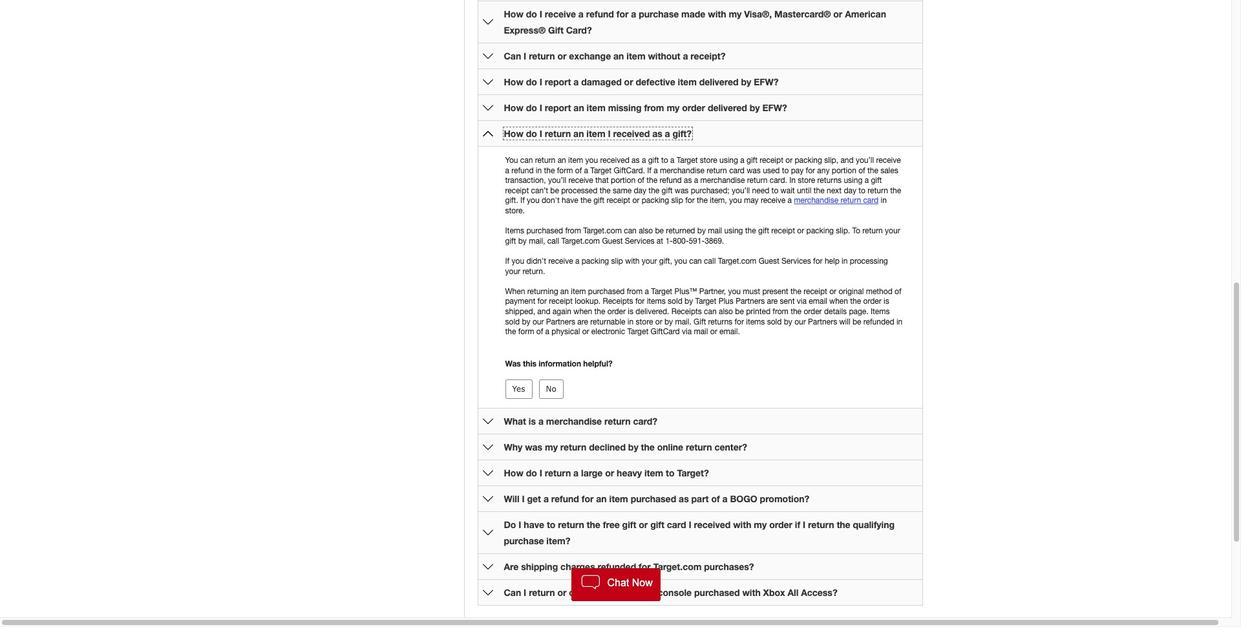 Task type: locate. For each thing, give the bounding box(es) containing it.
services left at 1-
[[625, 236, 655, 246]]

item?
[[547, 535, 571, 546]]

2 horizontal spatial is
[[884, 297, 889, 306]]

your up processing
[[885, 226, 900, 235]]

0 vertical spatial received
[[613, 128, 650, 139]]

order inside do i have to return the free gift or gift card i received with my order if i return the qualifying purchase item?
[[770, 519, 793, 530]]

you'll
[[856, 156, 874, 165], [548, 176, 567, 185], [732, 186, 750, 195]]

what is a merchandise return card? link
[[504, 416, 658, 427]]

using
[[720, 156, 738, 165], [844, 176, 863, 185], [725, 226, 743, 235]]

0 vertical spatial purchase
[[639, 8, 679, 19]]

that
[[596, 176, 609, 185]]

refund
[[586, 8, 614, 19], [512, 166, 534, 175], [660, 176, 682, 185], [551, 493, 579, 504]]

1 horizontal spatial call
[[704, 257, 716, 266]]

in
[[536, 166, 542, 175], [881, 196, 887, 205], [842, 257, 848, 266], [628, 317, 634, 326], [897, 317, 903, 326]]

0 horizontal spatial slip
[[611, 257, 623, 266]]

how for how do i return an item i received as a gift?
[[504, 128, 524, 139]]

if
[[505, 257, 510, 266]]

2 vertical spatial is
[[529, 416, 536, 427]]

0 vertical spatial gift
[[548, 25, 564, 36]]

1 vertical spatial have
[[524, 519, 544, 530]]

2 xbox from the left
[[763, 587, 785, 598]]

5 do from the top
[[526, 468, 537, 478]]

my down bogo
[[754, 519, 767, 530]]

of left the physical
[[536, 327, 543, 336]]

1 vertical spatial you'll
[[548, 176, 567, 185]]

1 vertical spatial store
[[798, 176, 815, 185]]

2 circle arrow e image from the top
[[483, 442, 493, 452]]

mail inside when returning an item purchased from a target plus™ partner, you must present the receipt or original method of payment for receipt lookup. receipts for items sold by target plus partners are sent via email when the order is shipped, and again when the order is delivered. receipts can also be printed from the order details page. items sold by our partners are returnable in store or by mail. gift returns for items sold by our partners will be refunded in the form of a physical or electronic target giftcard via mail or email.
[[694, 327, 708, 336]]

0 vertical spatial using
[[720, 156, 738, 165]]

gift down 'that'
[[594, 196, 605, 205]]

5 circle arrow e image from the top
[[483, 468, 493, 478]]

you'll up can't
[[548, 176, 567, 185]]

from
[[644, 102, 664, 113], [565, 226, 581, 235], [627, 287, 643, 296], [773, 307, 789, 316]]

can i return or cancel an xbox one console purchased with xbox all access? link
[[504, 587, 838, 598]]

a up processed
[[584, 166, 588, 175]]

as
[[652, 128, 663, 139], [632, 156, 640, 165], [684, 176, 692, 185], [679, 493, 689, 504]]

1 vertical spatial report
[[545, 102, 571, 113]]

2 horizontal spatial card
[[863, 196, 879, 205]]

target down delivered.
[[627, 327, 649, 336]]

as up giftcard. if
[[632, 156, 640, 165]]

in inside if you didn't receive a packing slip with your gift, you can call target.com guest services for help in processing your return.
[[842, 257, 848, 266]]

how do i report a damaged or defective item delivered by efw?
[[504, 76, 779, 87]]

have inside do i have to return the free gift or gift card i received with my order if i return the qualifying purchase item?
[[524, 519, 544, 530]]

sales
[[881, 166, 899, 175]]

circle arrow e image for can i return or exchange an item without a receipt?
[[483, 51, 493, 61]]

1 circle arrow e image from the top
[[483, 416, 493, 426]]

3 circle arrow e image from the top
[[483, 77, 493, 87]]

when up "details"
[[830, 297, 848, 306]]

don't
[[542, 196, 560, 205]]

card?
[[566, 25, 592, 36]]

received down part
[[694, 519, 731, 530]]

item up the how do i return an item i received as a gift? link
[[587, 102, 606, 113]]

have inside you can return an item you received as a gift to a target store using a gift receipt or packing slip, and you'll receive a refund in the form of a target giftcard. if a merchandise return card was used to pay for any portion of the sales transaction, you'll receive that portion of the refund as a merchandise return card. in store returns using a gift receipt can't be processed the same day the gift was purchased; you'll need to wait until the next day to return the gift. if you don't have the gift receipt or packing slip for the item, you may receive a
[[562, 196, 578, 205]]

circle arrow e image for how do i receive a refund for a purchase made with my visa®, mastercard® or american express® gift card?
[[483, 17, 493, 27]]

used
[[763, 166, 780, 175]]

our down the sent
[[795, 317, 806, 326]]

1 horizontal spatial guest
[[759, 257, 780, 266]]

packing inside 'items purchased from target.com can also be returned by mail using the gift receipt or packing slip. to return your gift by mail, call target.com guest services at 1-800-591-3869.'
[[807, 226, 834, 235]]

card inside do i have to return the free gift or gift card i received with my order if i return the qualifying purchase item?
[[667, 519, 686, 530]]

0 vertical spatial guest
[[602, 236, 623, 246]]

via right the sent
[[797, 297, 807, 306]]

free
[[603, 519, 620, 530]]

1 vertical spatial items
[[871, 307, 890, 316]]

present
[[763, 287, 789, 296]]

call inside if you didn't receive a packing slip with your gift, you can call target.com guest services for help in processing your return.
[[704, 257, 716, 266]]

1 horizontal spatial receipts
[[672, 307, 702, 316]]

guest inside if you didn't receive a packing slip with your gift, you can call target.com guest services for help in processing your return.
[[759, 257, 780, 266]]

form up processed
[[557, 166, 573, 175]]

target.com down 3869. at the right of the page
[[718, 257, 757, 266]]

0 horizontal spatial card
[[667, 519, 686, 530]]

3869.
[[705, 236, 724, 246]]

1 vertical spatial form
[[518, 327, 534, 336]]

4 circle arrow e image from the top
[[483, 102, 493, 113]]

of down giftcard. if
[[638, 176, 645, 185]]

with left gift, on the top of page
[[625, 257, 640, 266]]

details
[[824, 307, 847, 316]]

slip. to
[[836, 226, 860, 235]]

an inside you can return an item you received as a gift to a target store using a gift receipt or packing slip, and you'll receive a refund in the form of a target giftcard. if a merchandise return card was used to pay for any portion of the sales transaction, you'll receive that portion of the refund as a merchandise return card. in store returns using a gift receipt can't be processed the same day the gift was purchased; you'll need to wait until the next day to return the gift. if you don't have the gift receipt or packing slip for the item, you may receive a
[[558, 156, 566, 165]]

2 vertical spatial card
[[667, 519, 686, 530]]

giftcard. if
[[614, 166, 652, 175]]

1 horizontal spatial items
[[871, 307, 890, 316]]

2 horizontal spatial partners
[[808, 317, 837, 326]]

in inside you can return an item you received as a gift to a target store using a gift receipt or packing slip, and you'll receive a refund in the form of a target giftcard. if a merchandise return card was used to pay for any portion of the sales transaction, you'll receive that portion of the refund as a merchandise return card. in store returns using a gift receipt can't be processed the same day the gift was purchased; you'll need to wait until the next day to return the gift. if you don't have the gift receipt or packing slip for the item, you may receive a
[[536, 166, 542, 175]]

do inside how do i receive a refund for a purchase made with my visa®, mastercard® or american express® gift card?
[[526, 8, 537, 19]]

merchandise return card link
[[794, 196, 879, 205]]

packing up lookup.
[[582, 257, 609, 266]]

received down missing
[[613, 128, 650, 139]]

order
[[682, 102, 705, 113], [863, 297, 882, 306], [608, 307, 626, 316], [804, 307, 822, 316], [770, 519, 793, 530]]

with down bogo
[[733, 519, 752, 530]]

1 vertical spatial circle arrow e image
[[483, 442, 493, 452]]

0 horizontal spatial also
[[639, 226, 653, 235]]

purchased inside 'items purchased from target.com can also be returned by mail using the gift receipt or packing slip. to return your gift by mail, call target.com guest services at 1-800-591-3869.'
[[527, 226, 563, 235]]

bogo
[[730, 493, 758, 504]]

circle arrow e image for how do i report a damaged or defective item delivered by efw?
[[483, 77, 493, 87]]

gift up giftcard. if
[[648, 156, 659, 165]]

circle arrow e image left what
[[483, 416, 493, 426]]

a up the may at the top right
[[740, 156, 745, 165]]

2 vertical spatial your
[[505, 267, 521, 276]]

purchase left made
[[639, 8, 679, 19]]

damaged
[[581, 76, 622, 87]]

card
[[729, 166, 745, 175], [863, 196, 879, 205], [667, 519, 686, 530]]

mail inside 'items purchased from target.com can also be returned by mail using the gift receipt or packing slip. to return your gift by mail, call target.com guest services at 1-800-591-3869.'
[[708, 226, 722, 235]]

2 vertical spatial received
[[694, 519, 731, 530]]

can
[[504, 50, 521, 61], [504, 587, 521, 598]]

7 circle arrow e image from the top
[[483, 562, 493, 572]]

1 horizontal spatial services
[[782, 257, 811, 266]]

1 horizontal spatial partners
[[736, 297, 765, 306]]

1 vertical spatial when
[[574, 307, 592, 316]]

0 vertical spatial report
[[545, 76, 571, 87]]

1 vertical spatial gift
[[694, 317, 706, 326]]

circle arrow e image for how do i return a large or heavy item to target?
[[483, 468, 493, 478]]

6 circle arrow e image from the top
[[483, 494, 493, 504]]

1 circle arrow e image from the top
[[483, 17, 493, 27]]

1 can from the top
[[504, 50, 521, 61]]

0 vertical spatial was
[[747, 166, 761, 175]]

day
[[634, 186, 647, 195], [844, 186, 857, 195]]

0 vertical spatial form
[[557, 166, 573, 175]]

receipts
[[603, 297, 633, 306], [672, 307, 702, 316]]

will i get a refund for an item purchased as part of a bogo promotion?
[[504, 493, 810, 504]]

returning
[[527, 287, 558, 296]]

or up giftcard
[[655, 317, 662, 326]]

form down shipped,
[[518, 327, 534, 336]]

a inside if you didn't receive a packing slip with your gift, you can call target.com guest services for help in processing your return.
[[575, 257, 580, 266]]

when
[[505, 287, 525, 296]]

1 vertical spatial items
[[746, 317, 765, 326]]

1 our from the left
[[533, 317, 544, 326]]

for down purchased; on the top right
[[685, 196, 695, 205]]

1 horizontal spatial are
[[767, 297, 778, 306]]

your down if
[[505, 267, 521, 276]]

for up now
[[639, 561, 651, 572]]

electronic
[[591, 327, 625, 336]]

0 horizontal spatial gift
[[548, 25, 564, 36]]

1 vertical spatial your
[[642, 257, 657, 266]]

1 horizontal spatial is
[[628, 307, 634, 316]]

2 report from the top
[[545, 102, 571, 113]]

with inside do i have to return the free gift or gift card i received with my order if i return the qualifying purchase item?
[[733, 519, 752, 530]]

items
[[647, 297, 666, 306], [746, 317, 765, 326]]

do for how do i return a large or heavy item to target?
[[526, 468, 537, 478]]

1 horizontal spatial returns
[[818, 176, 842, 185]]

0 horizontal spatial was
[[525, 442, 543, 453]]

a up purchased; on the top right
[[694, 176, 698, 185]]

packing left slip. to
[[807, 226, 834, 235]]

how inside how do i receive a refund for a purchase made with my visa®, mastercard® or american express® gift card?
[[504, 8, 524, 19]]

items inside when returning an item purchased from a target plus™ partner, you must present the receipt or original method of payment for receipt lookup. receipts for items sold by target plus partners are sent via email when the order is shipped, and again when the order is delivered. receipts can also be printed from the order details page. items sold by our partners are returnable in store or by mail. gift returns for items sold by our partners will be refunded in the form of a physical or electronic target giftcard via mail or email.
[[871, 307, 890, 316]]

also down plus
[[719, 307, 733, 316]]

2 circle arrow e image from the top
[[483, 51, 493, 61]]

item right defective
[[678, 76, 697, 87]]

circle arrow e image for will i get a refund for an item purchased as part of a bogo promotion?
[[483, 494, 493, 504]]

item inside when returning an item purchased from a target plus™ partner, you must present the receipt or original method of payment for receipt lookup. receipts for items sold by target plus partners are sent via email when the order is shipped, and again when the order is delivered. receipts can also be printed from the order details page. items sold by our partners are returnable in store or by mail. gift returns for items sold by our partners will be refunded in the form of a physical or electronic target giftcard via mail or email.
[[571, 287, 586, 296]]

0 vertical spatial and
[[841, 156, 854, 165]]

1 horizontal spatial portion
[[832, 166, 857, 175]]

mastercard®
[[775, 8, 831, 19]]

0 vertical spatial circle arrow e image
[[483, 416, 493, 426]]

heavy
[[617, 468, 642, 478]]

1 vertical spatial services
[[782, 257, 811, 266]]

5 how from the top
[[504, 468, 524, 478]]

my inside how do i receive a refund for a purchase made with my visa®, mastercard® or american express® gift card?
[[729, 8, 742, 19]]

1 vertical spatial received
[[600, 156, 630, 165]]

gift left 'card?'
[[548, 25, 564, 36]]

2 do from the top
[[526, 76, 537, 87]]

receive inside how do i receive a refund for a purchase made with my visa®, mastercard® or american express® gift card?
[[545, 8, 576, 19]]

returns inside you can return an item you received as a gift to a target store using a gift receipt or packing slip, and you'll receive a refund in the form of a target giftcard. if a merchandise return card was used to pay for any portion of the sales transaction, you'll receive that portion of the refund as a merchandise return card. in store returns using a gift receipt can't be processed the same day the gift was purchased; you'll need to wait until the next day to return the gift. if you don't have the gift receipt or packing slip for the item, you may receive a
[[818, 176, 842, 185]]

do
[[526, 8, 537, 19], [526, 76, 537, 87], [526, 102, 537, 113], [526, 128, 537, 139], [526, 468, 537, 478]]

original
[[839, 287, 864, 296]]

slip inside if you didn't receive a packing slip with your gift, you can call target.com guest services for help in processing your return.
[[611, 257, 623, 266]]

1 how from the top
[[504, 8, 524, 19]]

receive inside if you didn't receive a packing slip with your gift, you can call target.com guest services for help in processing your return.
[[549, 257, 573, 266]]

partners down "again"
[[546, 317, 575, 326]]

form inside you can return an item you received as a gift to a target store using a gift receipt or packing slip, and you'll receive a refund in the form of a target giftcard. if a merchandise return card was used to pay for any portion of the sales transaction, you'll receive that portion of the refund as a merchandise return card. in store returns using a gift receipt can't be processed the same day the gift was purchased; you'll need to wait until the next day to return the gift. if you don't have the gift receipt or packing slip for the item, you may receive a
[[557, 166, 573, 175]]

returnable
[[590, 317, 626, 326]]

4 do from the top
[[526, 128, 537, 139]]

1 horizontal spatial card
[[729, 166, 745, 175]]

8 circle arrow e image from the top
[[483, 587, 493, 598]]

from down processed
[[565, 226, 581, 235]]

3 do from the top
[[526, 102, 537, 113]]

0 horizontal spatial store
[[636, 317, 653, 326]]

mail up 3869. at the right of the page
[[708, 226, 722, 235]]

1 vertical spatial via
[[682, 327, 692, 336]]

item inside you can return an item you received as a gift to a target store using a gift receipt or packing slip, and you'll receive a refund in the form of a target giftcard. if a merchandise return card was used to pay for any portion of the sales transaction, you'll receive that portion of the refund as a merchandise return card. in store returns using a gift receipt can't be processed the same day the gift was purchased; you'll need to wait until the next day to return the gift. if you don't have the gift receipt or packing slip for the item, you may receive a
[[568, 156, 583, 165]]

what
[[504, 416, 526, 427]]

1 horizontal spatial gift
[[694, 317, 706, 326]]

can i return or exchange an item without a receipt? link
[[504, 50, 726, 61]]

with down purchases? on the right bottom
[[743, 587, 761, 598]]

return
[[529, 50, 555, 61], [545, 128, 571, 139], [535, 156, 556, 165], [707, 166, 727, 175], [747, 176, 768, 185], [868, 186, 888, 195], [841, 196, 861, 205], [863, 226, 883, 235], [605, 416, 631, 427], [560, 442, 587, 453], [686, 442, 712, 453], [545, 468, 571, 478], [558, 519, 584, 530], [808, 519, 834, 530], [529, 587, 555, 598]]

report for a
[[545, 76, 571, 87]]

how
[[504, 8, 524, 19], [504, 76, 524, 87], [504, 102, 524, 113], [504, 128, 524, 139], [504, 468, 524, 478]]

2 vertical spatial was
[[525, 442, 543, 453]]

circle arrow e image
[[483, 416, 493, 426], [483, 442, 493, 452], [483, 528, 493, 538]]

and inside you can return an item you received as a gift to a target store using a gift receipt or packing slip, and you'll receive a refund in the form of a target giftcard. if a merchandise return card was used to pay for any portion of the sales transaction, you'll receive that portion of the refund as a merchandise return card. in store returns using a gift receipt can't be processed the same day the gift was purchased; you'll need to wait until the next day to return the gift. if you don't have the gift receipt or packing slip for the item, you may receive a
[[841, 156, 854, 165]]

receipt down same
[[607, 196, 630, 205]]

return inside 'items purchased from target.com can also be returned by mail using the gift receipt or packing slip. to return your gift by mail, call target.com guest services at 1-800-591-3869.'
[[863, 226, 883, 235]]

do for how do i report a damaged or defective item delivered by efw?
[[526, 76, 537, 87]]

can down same
[[624, 226, 637, 235]]

help
[[825, 257, 840, 266]]

when
[[830, 297, 848, 306], [574, 307, 592, 316]]

using inside 'items purchased from target.com can also be returned by mail using the gift receipt or packing slip. to return your gift by mail, call target.com guest services at 1-800-591-3869.'
[[725, 226, 743, 235]]

0 vertical spatial mail
[[708, 226, 722, 235]]

in down sales
[[881, 196, 887, 205]]

an down how do i return a large or heavy item to target?
[[596, 493, 607, 504]]

1 vertical spatial delivered
[[708, 102, 747, 113]]

0 horizontal spatial form
[[518, 327, 534, 336]]

card?
[[633, 416, 658, 427]]

3 how from the top
[[504, 102, 524, 113]]

2 vertical spatial using
[[725, 226, 743, 235]]

partners down must
[[736, 297, 765, 306]]

or inside do i have to return the free gift or gift card i received with my order if i return the qualifying purchase item?
[[639, 519, 648, 530]]

returned
[[666, 226, 695, 235]]

2 can from the top
[[504, 587, 521, 598]]

for left any
[[806, 166, 815, 175]]

gift,
[[659, 257, 672, 266]]

0 vertical spatial can
[[504, 50, 521, 61]]

target down partner,
[[695, 297, 717, 306]]

slip inside you can return an item you received as a gift to a target store using a gift receipt or packing slip, and you'll receive a refund in the form of a target giftcard. if a merchandise return card was used to pay for any portion of the sales transaction, you'll receive that portion of the refund as a merchandise return card. in store returns using a gift receipt can't be processed the same day the gift was purchased; you'll need to wait until the next day to return the gift. if you don't have the gift receipt or packing slip for the item, you may receive a
[[671, 196, 683, 205]]

can right you at the left top
[[520, 156, 533, 165]]

using up merchandise return card
[[844, 176, 863, 185]]

item up free
[[609, 493, 628, 504]]

report down exchange
[[545, 76, 571, 87]]

processed
[[561, 186, 598, 195]]

0 horizontal spatial partners
[[546, 317, 575, 326]]

sold down plus™
[[668, 297, 683, 306]]

receive up sales
[[876, 156, 901, 165]]

do
[[504, 519, 516, 530]]

0 vertical spatial returns
[[818, 176, 842, 185]]

exchange
[[569, 50, 611, 61]]

are down present
[[767, 297, 778, 306]]

call
[[548, 236, 559, 246], [704, 257, 716, 266]]

target.com right mail, on the left
[[561, 236, 600, 246]]

receipt
[[760, 156, 784, 165], [505, 186, 529, 195], [607, 196, 630, 205], [772, 226, 795, 235], [804, 287, 828, 296], [549, 297, 573, 306]]

again
[[553, 307, 572, 316]]

you right gift, on the top of page
[[675, 257, 687, 266]]

your left gift, on the top of page
[[642, 257, 657, 266]]

and inside when returning an item purchased from a target plus™ partner, you must present the receipt or original method of payment for receipt lookup. receipts for items sold by target plus partners are sent via email when the order is shipped, and again when the order is delivered. receipts can also be printed from the order details page. items sold by our partners are returnable in store or by mail. gift returns for items sold by our partners will be refunded in the form of a physical or electronic target giftcard via mail or email.
[[537, 307, 551, 316]]

0 vertical spatial slip
[[671, 196, 683, 205]]

receive
[[545, 8, 576, 19], [876, 156, 901, 165], [569, 176, 593, 185], [761, 196, 786, 205], [549, 257, 573, 266]]

1 horizontal spatial when
[[830, 297, 848, 306]]

was
[[747, 166, 761, 175], [675, 186, 689, 195], [525, 442, 543, 453]]

gift inside when returning an item purchased from a target plus™ partner, you must present the receipt or original method of payment for receipt lookup. receipts for items sold by target plus partners are sent via email when the order is shipped, and again when the order is delivered. receipts can also be printed from the order details page. items sold by our partners are returnable in store or by mail. gift returns for items sold by our partners will be refunded in the form of a physical or electronic target giftcard via mail or email.
[[694, 317, 706, 326]]

1 vertical spatial guest
[[759, 257, 780, 266]]

0 horizontal spatial purchase
[[504, 535, 544, 546]]

without
[[648, 50, 681, 61]]

circle arrow e image
[[483, 17, 493, 27], [483, 51, 493, 61], [483, 77, 493, 87], [483, 102, 493, 113], [483, 468, 493, 478], [483, 494, 493, 504], [483, 562, 493, 572], [483, 587, 493, 598]]

1 horizontal spatial was
[[675, 186, 689, 195]]

partners down "details"
[[808, 317, 837, 326]]

purchased
[[527, 226, 563, 235], [588, 287, 625, 296], [631, 493, 676, 504], [694, 587, 740, 598]]

received inside you can return an item you received as a gift to a target store using a gift receipt or packing slip, and you'll receive a refund in the form of a target giftcard. if a merchandise return card was used to pay for any portion of the sales transaction, you'll receive that portion of the refund as a merchandise return card. in store returns using a gift receipt can't be processed the same day the gift was purchased; you'll need to wait until the next day to return the gift. if you don't have the gift receipt or packing slip for the item, you may receive a
[[600, 156, 630, 165]]

1 vertical spatial mail
[[694, 327, 708, 336]]

1 report from the top
[[545, 76, 571, 87]]

1 vertical spatial also
[[719, 307, 733, 316]]

mail left email.
[[694, 327, 708, 336]]

how down why
[[504, 468, 524, 478]]

2 horizontal spatial your
[[885, 226, 900, 235]]

how right circle arrow s icon
[[504, 128, 524, 139]]

1 horizontal spatial and
[[841, 156, 854, 165]]

0 vertical spatial items
[[647, 297, 666, 306]]

0 horizontal spatial portion
[[611, 176, 636, 185]]

0 vertical spatial refunded
[[864, 317, 895, 326]]

0 horizontal spatial returns
[[708, 317, 733, 326]]

gift up need at the right
[[747, 156, 758, 165]]

merchandise return card
[[794, 196, 879, 205]]

None submit
[[505, 380, 532, 399], [539, 380, 564, 399], [505, 380, 532, 399], [539, 380, 564, 399]]

2 how from the top
[[504, 76, 524, 87]]

0 horizontal spatial refunded
[[598, 561, 636, 572]]

1 vertical spatial using
[[844, 176, 863, 185]]

and left "again"
[[537, 307, 551, 316]]

4 how from the top
[[504, 128, 524, 139]]

gift down sales
[[871, 176, 882, 185]]

0 horizontal spatial items
[[505, 226, 524, 235]]

access?
[[801, 587, 838, 598]]

shipping
[[521, 561, 558, 572]]

services left help
[[782, 257, 811, 266]]

day right next
[[844, 186, 857, 195]]

3 circle arrow e image from the top
[[483, 528, 493, 538]]

guest inside 'items purchased from target.com can also be returned by mail using the gift receipt or packing slip. to return your gift by mail, call target.com guest services at 1-800-591-3869.'
[[602, 236, 623, 246]]

receipts up the mail.
[[672, 307, 702, 316]]

a right the didn't
[[575, 257, 580, 266]]

refund inside how do i receive a refund for a purchase made with my visa®, mastercard® or american express® gift card?
[[586, 8, 614, 19]]

was
[[505, 359, 521, 368]]

0 vertical spatial when
[[830, 297, 848, 306]]

be inside 'items purchased from target.com can also be returned by mail using the gift receipt or packing slip. to return your gift by mail, call target.com guest services at 1-800-591-3869.'
[[655, 226, 664, 235]]

console
[[658, 587, 692, 598]]

is down 'method'
[[884, 297, 889, 306]]

1 horizontal spatial day
[[844, 186, 857, 195]]

or down until
[[797, 226, 804, 235]]

shipped,
[[505, 307, 535, 316]]

target up delivered.
[[651, 287, 673, 296]]

0 vertical spatial have
[[562, 196, 578, 205]]

our
[[533, 317, 544, 326], [795, 317, 806, 326]]

how for how do i return a large or heavy item to target?
[[504, 468, 524, 478]]

store.
[[505, 206, 525, 215]]

or right the large
[[605, 468, 614, 478]]

0 vertical spatial services
[[625, 236, 655, 246]]

1 vertical spatial can
[[504, 587, 521, 598]]

store up until
[[798, 176, 815, 185]]

all
[[788, 587, 799, 598]]

have right do
[[524, 519, 544, 530]]

refunded up chat
[[598, 561, 636, 572]]

refunded
[[864, 317, 895, 326], [598, 561, 636, 572]]

charges
[[561, 561, 595, 572]]

item up lookup.
[[571, 287, 586, 296]]

mail,
[[529, 236, 545, 246]]

or left exchange
[[558, 50, 567, 61]]

using up purchased; on the top right
[[720, 156, 738, 165]]

you up plus
[[728, 287, 741, 296]]

1 vertical spatial call
[[704, 257, 716, 266]]

for left help
[[813, 257, 823, 266]]

a up delivered.
[[645, 287, 649, 296]]

mail
[[708, 226, 722, 235], [694, 327, 708, 336]]

received
[[613, 128, 650, 139], [600, 156, 630, 165], [694, 519, 731, 530]]

0 horizontal spatial services
[[625, 236, 655, 246]]

receipt inside 'items purchased from target.com can also be returned by mail using the gift receipt or packing slip. to return your gift by mail, call target.com guest services at 1-800-591-3869.'
[[772, 226, 795, 235]]

delivered
[[699, 76, 739, 87], [708, 102, 747, 113]]

a up can i return or exchange an item without a receipt?
[[631, 8, 636, 19]]

1 do from the top
[[526, 8, 537, 19]]

circle arrow e image for do
[[483, 528, 493, 538]]

1 horizontal spatial slip
[[671, 196, 683, 205]]

2 vertical spatial store
[[636, 317, 653, 326]]

gift inside how do i receive a refund for a purchase made with my visa®, mastercard® or american express® gift card?
[[548, 25, 564, 36]]

an right cancel
[[600, 587, 611, 598]]

need
[[752, 186, 770, 195]]

be up at 1-
[[655, 226, 664, 235]]



Task type: vqa. For each thing, say whether or not it's contained in the screenshot.
I's 'purchased'
no



Task type: describe. For each thing, give the bounding box(es) containing it.
you
[[505, 156, 518, 165]]

refund up in store.
[[660, 176, 682, 185]]

or down giftcard. if
[[633, 196, 640, 205]]

or right the physical
[[582, 327, 589, 336]]

a left the physical
[[545, 327, 550, 336]]

from inside 'items purchased from target.com can also be returned by mail using the gift receipt or packing slip. to return your gift by mail, call target.com guest services at 1-800-591-3869.'
[[565, 226, 581, 235]]

can inside if you didn't receive a packing slip with your gift, you can call target.com guest services for help in processing your return.
[[689, 257, 702, 266]]

chat now
[[607, 577, 653, 588]]

same
[[613, 186, 632, 195]]

item,
[[710, 196, 727, 205]]

form inside when returning an item purchased from a target plus™ partner, you must present the receipt or original method of payment for receipt lookup. receipts for items sold by target plus partners are sent via email when the order is shipped, and again when the order is delivered. receipts can also be printed from the order details page. items sold by our partners are returnable in store or by mail. gift returns for items sold by our partners will be refunded in the form of a physical or electronic target giftcard via mail or email.
[[518, 327, 534, 336]]

gift right free
[[622, 519, 636, 530]]

as left part
[[679, 493, 689, 504]]

returns inside when returning an item purchased from a target plus™ partner, you must present the receipt or original method of payment for receipt lookup. receipts for items sold by target plus partners are sent via email when the order is shipped, and again when the order is delivered. receipts can also be printed from the order details page. items sold by our partners are returnable in store or by mail. gift returns for items sold by our partners will be refunded in the form of a physical or electronic target giftcard via mail or email.
[[708, 317, 733, 326]]

0 horizontal spatial via
[[682, 327, 692, 336]]

services inside if you didn't receive a packing slip with your gift, you can call target.com guest services for help in processing your return.
[[782, 257, 811, 266]]

large
[[581, 468, 603, 478]]

why was my return declined by the online return center? link
[[504, 442, 747, 453]]

target down gift?
[[677, 156, 698, 165]]

target.com up "console"
[[653, 561, 702, 572]]

now
[[632, 577, 653, 588]]

the inside 'items purchased from target.com can also be returned by mail using the gift receipt or packing slip. to return your gift by mail, call target.com guest services at 1-800-591-3869.'
[[745, 226, 756, 235]]

in right will
[[897, 317, 903, 326]]

wait
[[781, 186, 795, 195]]

a left damaged
[[574, 76, 579, 87]]

do i have to return the free gift or gift card i received with my order if i return the qualifying purchase item? link
[[504, 519, 895, 546]]

target.com down same
[[583, 226, 622, 235]]

receipt up used
[[760, 156, 784, 165]]

one
[[638, 587, 655, 598]]

order down email
[[804, 307, 822, 316]]

processing
[[850, 257, 888, 266]]

this
[[523, 359, 537, 368]]

receive up processed
[[569, 176, 593, 185]]

gift?
[[673, 128, 692, 139]]

if
[[795, 519, 801, 530]]

0 horizontal spatial you'll
[[548, 176, 567, 185]]

0 vertical spatial delivered
[[699, 76, 739, 87]]

with inside how do i receive a refund for a purchase made with my visa®, mastercard® or american express® gift card?
[[708, 8, 726, 19]]

be left printed
[[735, 307, 744, 316]]

method
[[866, 287, 893, 296]]

page.
[[849, 307, 869, 316]]

email
[[809, 297, 827, 306]]

circle arrow e image for why
[[483, 442, 493, 452]]

transaction,
[[505, 176, 546, 185]]

a left bogo
[[723, 493, 728, 504]]

physical
[[552, 327, 580, 336]]

from down defective
[[644, 102, 664, 113]]

you down can't
[[527, 196, 540, 205]]

from down the sent
[[773, 307, 789, 316]]

you right if
[[512, 257, 524, 266]]

card. in
[[770, 176, 796, 185]]

card inside you can return an item you received as a gift to a target store using a gift receipt or packing slip, and you'll receive a refund in the form of a target giftcard. if a merchandise return card was used to pay for any portion of the sales transaction, you'll receive that portion of the refund as a merchandise return card. in store returns using a gift receipt can't be processed the same day the gift was purchased; you'll need to wait until the next day to return the gift. if you don't have the gift receipt or packing slip for the item, you may receive a
[[729, 166, 745, 175]]

as up purchased; on the top right
[[684, 176, 692, 185]]

purchases?
[[704, 561, 754, 572]]

items inside 'items purchased from target.com can also be returned by mail using the gift receipt or packing slip. to return your gift by mail, call target.com guest services at 1-800-591-3869.'
[[505, 226, 524, 235]]

i inside how do i receive a refund for a purchase made with my visa®, mastercard® or american express® gift card?
[[540, 8, 542, 19]]

1 vertical spatial receipts
[[672, 307, 702, 316]]

1 vertical spatial was
[[675, 186, 689, 195]]

2 our from the left
[[795, 317, 806, 326]]

you inside when returning an item purchased from a target plus™ partner, you must present the receipt or original method of payment for receipt lookup. receipts for items sold by target plus partners are sent via email when the order is shipped, and again when the order is delivered. receipts can also be printed from the order details page. items sold by our partners are returnable in store or by mail. gift returns for items sold by our partners will be refunded in the form of a physical or electronic target giftcard via mail or email.
[[728, 287, 741, 296]]

order up gift?
[[682, 102, 705, 113]]

email.
[[720, 327, 740, 336]]

packing up pay
[[795, 156, 822, 165]]

return.
[[523, 267, 545, 276]]

a down you at the left top
[[505, 166, 509, 175]]

can inside you can return an item you received as a gift to a target store using a gift receipt or packing slip, and you'll receive a refund in the form of a target giftcard. if a merchandise return card was used to pay for any portion of the sales transaction, you'll receive that portion of the refund as a merchandise return card. in store returns using a gift receipt can't be processed the same day the gift was purchased; you'll need to wait until the next day to return the gift. if you don't have the gift receipt or packing slip for the item, you may receive a
[[520, 156, 533, 165]]

2 horizontal spatial sold
[[767, 317, 782, 326]]

purchased inside when returning an item purchased from a target plus™ partner, you must present the receipt or original method of payment for receipt lookup. receipts for items sold by target plus partners are sent via email when the order is shipped, and again when the order is delivered. receipts can also be printed from the order details page. items sold by our partners are returnable in store or by mail. gift returns for items sold by our partners will be refunded in the form of a physical or electronic target giftcard via mail or email.
[[588, 287, 625, 296]]

in inside in store.
[[881, 196, 887, 205]]

0 vertical spatial via
[[797, 297, 807, 306]]

or left original
[[830, 287, 837, 296]]

how do i receive a refund for a purchase made with my visa®, mastercard® or american express® gift card?
[[504, 8, 886, 36]]

plus™
[[675, 287, 697, 296]]

report for an
[[545, 102, 571, 113]]

to inside do i have to return the free gift or gift card i received with my order if i return the qualifying purchase item?
[[547, 519, 556, 530]]

you left the may at the top right
[[729, 196, 742, 205]]

how do i return a large or heavy item to target? link
[[504, 468, 709, 478]]

are shipping charges refunded for target.com purchases?
[[504, 561, 754, 572]]

packing down giftcard. if
[[642, 196, 669, 205]]

also inside 'items purchased from target.com can also be returned by mail using the gift receipt or packing slip. to return your gift by mail, call target.com guest services at 1-800-591-3869.'
[[639, 226, 653, 235]]

purchased down heavy
[[631, 493, 676, 504]]

an down damaged
[[574, 128, 584, 139]]

sent
[[780, 297, 795, 306]]

can inside 'items purchased from target.com can also be returned by mail using the gift receipt or packing slip. to return your gift by mail, call target.com guest services at 1-800-591-3869.'
[[624, 226, 637, 235]]

a right giftcard. if
[[654, 166, 658, 175]]

how do i return an item i received as a gift?
[[504, 128, 692, 139]]

0 vertical spatial is
[[884, 297, 889, 306]]

do i have to return the free gift or gift card i received with my order if i return the qualifying purchase item?
[[504, 519, 895, 546]]

0 horizontal spatial items
[[647, 297, 666, 306]]

1 horizontal spatial you'll
[[732, 186, 750, 195]]

center?
[[715, 442, 747, 453]]

an up the how do i return an item i received as a gift? link
[[574, 102, 584, 113]]

qualifying
[[853, 519, 895, 530]]

my up gift?
[[667, 102, 680, 113]]

a up 'card?'
[[579, 8, 584, 19]]

purchase inside do i have to return the free gift or gift card i received with my order if i return the qualifying purchase item?
[[504, 535, 544, 546]]

a right get
[[544, 493, 549, 504]]

0 horizontal spatial sold
[[505, 317, 520, 326]]

order up the returnable
[[608, 307, 626, 316]]

circle arrow s image
[[483, 128, 493, 139]]

0 horizontal spatial when
[[574, 307, 592, 316]]

printed
[[746, 307, 771, 316]]

as left gift?
[[652, 128, 663, 139]]

2 horizontal spatial you'll
[[856, 156, 874, 165]]

a down gift?
[[670, 156, 675, 165]]

of right 'method'
[[895, 287, 902, 296]]

how for how do i report a damaged or defective item delivered by efw?
[[504, 76, 524, 87]]

or inside how do i receive a refund for a purchase made with my visa®, mastercard® or american express® gift card?
[[834, 8, 843, 19]]

for inside how do i receive a refund for a purchase made with my visa®, mastercard® or american express® gift card?
[[617, 8, 629, 19]]

target up 'that'
[[591, 166, 612, 175]]

0 horizontal spatial are
[[578, 317, 588, 326]]

or up pay
[[786, 156, 793, 165]]

will
[[840, 317, 851, 326]]

do for how do i report an item missing from my order delivered by efw?
[[526, 102, 537, 113]]

do for how do i return an item i received as a gift?
[[526, 128, 537, 139]]

0 vertical spatial portion
[[832, 166, 857, 175]]

get
[[527, 493, 541, 504]]

express®
[[504, 25, 546, 36]]

circle arrow e image for what
[[483, 416, 493, 426]]

helpful?
[[583, 359, 613, 368]]

can i return or cancel an xbox one console purchased with xbox all access?
[[504, 587, 838, 598]]

you can return an item you received as a gift to a target store using a gift receipt or packing slip, and you'll receive a refund in the form of a target giftcard. if a merchandise return card was used to pay for any portion of the sales transaction, you'll receive that portion of the refund as a merchandise return card. in store returns using a gift receipt can't be processed the same day the gift was purchased; you'll need to wait until the next day to return the gift. if you don't have the gift receipt or packing slip for the item, you may receive a
[[505, 156, 901, 205]]

or inside 'items purchased from target.com can also be returned by mail using the gift receipt or packing slip. to return your gift by mail, call target.com guest services at 1-800-591-3869.'
[[797, 226, 804, 235]]

be inside you can return an item you received as a gift to a target store using a gift receipt or packing slip, and you'll receive a refund in the form of a target giftcard. if a merchandise return card was used to pay for any portion of the sales transaction, you'll receive that portion of the refund as a merchandise return card. in store returns using a gift receipt can't be processed the same day the gift was purchased; you'll need to wait until the next day to return the gift. if you don't have the gift receipt or packing slip for the item, you may receive a
[[550, 186, 559, 195]]

a up merchandise return card link
[[865, 176, 869, 185]]

my inside do i have to return the free gift or gift card i received with my order if i return the qualifying purchase item?
[[754, 519, 767, 530]]

when returning an item purchased from a target plus™ partner, you must present the receipt or original method of payment for receipt lookup. receipts for items sold by target plus partners are sent via email when the order is shipped, and again when the order is delivered. receipts can also be printed from the order details page. items sold by our partners are returnable in store or by mail. gift returns for items sold by our partners will be refunded in the form of a physical or electronic target giftcard via mail or email.
[[505, 287, 903, 336]]

or left email.
[[710, 327, 717, 336]]

gift up if
[[505, 236, 516, 246]]

call inside 'items purchased from target.com can also be returned by mail using the gift receipt or packing slip. to return your gift by mail, call target.com guest services at 1-800-591-3869.'
[[548, 236, 559, 246]]

how do i report a damaged or defective item delivered by efw? link
[[504, 76, 779, 87]]

2 horizontal spatial store
[[798, 176, 815, 185]]

gift down the may at the top right
[[758, 226, 769, 235]]

received inside do i have to return the free gift or gift card i received with my order if i return the qualifying purchase item?
[[694, 519, 731, 530]]

1 horizontal spatial your
[[642, 257, 657, 266]]

0 horizontal spatial your
[[505, 267, 521, 276]]

at 1-
[[657, 236, 673, 246]]

item up 'that'
[[587, 128, 606, 139]]

partner,
[[699, 287, 726, 296]]

giftcard
[[651, 327, 680, 336]]

pay
[[791, 166, 804, 175]]

0 vertical spatial are
[[767, 297, 778, 306]]

made
[[682, 8, 706, 19]]

can for can i return or exchange an item without a receipt?
[[504, 50, 521, 61]]

services inside 'items purchased from target.com can also be returned by mail using the gift receipt or packing slip. to return your gift by mail, call target.com guest services at 1-800-591-3869.'
[[625, 236, 655, 246]]

store inside when returning an item purchased from a target plus™ partner, you must present the receipt or original method of payment for receipt lookup. receipts for items sold by target plus partners are sent via email when the order is shipped, and again when the order is delivered. receipts can also be printed from the order details page. items sold by our partners are returnable in store or by mail. gift returns for items sold by our partners will be refunded in the form of a physical or electronic target giftcard via mail or email.
[[636, 317, 653, 326]]

can for can i return or cancel an xbox one console purchased with xbox all access?
[[504, 587, 521, 598]]

declined
[[589, 442, 626, 453]]

2 day from the left
[[844, 186, 857, 195]]

receipt up "again"
[[549, 297, 573, 306]]

can't
[[531, 186, 548, 195]]

defective
[[636, 76, 675, 87]]

circle arrow e image for how do i report an item missing from my order delivered by efw?
[[483, 102, 493, 113]]

in store.
[[505, 196, 887, 215]]

or up missing
[[624, 76, 633, 87]]

information
[[539, 359, 581, 368]]

next
[[827, 186, 842, 195]]

an inside when returning an item purchased from a target plus™ partner, you must present the receipt or original method of payment for receipt lookup. receipts for items sold by target plus partners are sent via email when the order is shipped, and again when the order is delivered. receipts can also be printed from the order details page. items sold by our partners are returnable in store or by mail. gift returns for items sold by our partners will be refunded in the form of a physical or electronic target giftcard via mail or email.
[[560, 287, 569, 296]]

missing
[[608, 102, 642, 113]]

also inside when returning an item purchased from a target plus™ partner, you must present the receipt or original method of payment for receipt lookup. receipts for items sold by target plus partners are sent via email when the order is shipped, and again when the order is delivered. receipts can also be printed from the order details page. items sold by our partners are returnable in store or by mail. gift returns for items sold by our partners will be refunded in the form of a physical or electronic target giftcard via mail or email.
[[719, 307, 733, 316]]

a right what
[[539, 416, 544, 427]]

with inside if you didn't receive a packing slip with your gift, you can call target.com guest services for help in processing your return.
[[625, 257, 640, 266]]

1 vertical spatial portion
[[611, 176, 636, 185]]

my right why
[[545, 442, 558, 453]]

how do i return an item i received as a gift? link
[[504, 128, 692, 139]]

or left cancel
[[558, 587, 567, 598]]

order down 'method'
[[863, 297, 882, 306]]

online
[[657, 442, 684, 453]]

target.com inside if you didn't receive a packing slip with your gift, you can call target.com guest services for help in processing your return.
[[718, 257, 757, 266]]

didn't
[[527, 257, 546, 266]]

circle arrow e image for are shipping charges refunded for target.com purchases?
[[483, 562, 493, 572]]

of right part
[[711, 493, 720, 504]]

for down the large
[[582, 493, 594, 504]]

receive down need at the right
[[761, 196, 786, 205]]

packing inside if you didn't receive a packing slip with your gift, you can call target.com guest services for help in processing your return.
[[582, 257, 609, 266]]

in right the returnable
[[628, 317, 634, 326]]

purchased;
[[691, 186, 730, 195]]

gift down will i get a refund for an item purchased as part of a bogo promotion? 'link'
[[651, 519, 665, 530]]

visa®,
[[744, 8, 772, 19]]

receipt?
[[691, 50, 726, 61]]

refund up transaction,
[[512, 166, 534, 175]]

of left sales
[[859, 166, 865, 175]]

how do i report an item missing from my order delivered by efw? link
[[504, 102, 787, 113]]

0 vertical spatial receipts
[[603, 297, 633, 306]]

mail.
[[675, 317, 692, 326]]

plus
[[719, 297, 734, 306]]

1 vertical spatial is
[[628, 307, 634, 316]]

you up 'that'
[[585, 156, 598, 165]]

do for how do i receive a refund for a purchase made with my visa®, mastercard® or american express® gift card?
[[526, 8, 537, 19]]

how do i report an item missing from my order delivered by efw?
[[504, 102, 787, 113]]

how for how do i report an item missing from my order delivered by efw?
[[504, 102, 524, 113]]

1 day from the left
[[634, 186, 647, 195]]

items purchased from target.com can also be returned by mail using the gift receipt or packing slip. to return your gift by mail, call target.com guest services at 1-800-591-3869.
[[505, 226, 900, 246]]

lookup.
[[575, 297, 601, 306]]

can i return or exchange an item without a receipt?
[[504, 50, 726, 61]]

how for how do i receive a refund for a purchase made with my visa®, mastercard® or american express® gift card?
[[504, 8, 524, 19]]

1 vertical spatial efw?
[[763, 102, 787, 113]]

refunded inside when returning an item purchased from a target plus™ partner, you must present the receipt or original method of payment for receipt lookup. receipts for items sold by target plus partners are sent via email when the order is shipped, and again when the order is delivered. receipts can also be printed from the order details page. items sold by our partners are returnable in store or by mail. gift returns for items sold by our partners will be refunded in the form of a physical or electronic target giftcard via mail or email.
[[864, 317, 895, 326]]

for down 'returning' on the left of the page
[[538, 297, 547, 306]]

part
[[692, 493, 709, 504]]

0 vertical spatial store
[[700, 156, 717, 165]]

1 horizontal spatial sold
[[668, 297, 683, 306]]

what is a merchandise return card?
[[504, 416, 658, 427]]

for inside if you didn't receive a packing slip with your gift, you can call target.com guest services for help in processing your return.
[[813, 257, 823, 266]]

your inside 'items purchased from target.com can also be returned by mail using the gift receipt or packing slip. to return your gift by mail, call target.com guest services at 1-800-591-3869.'
[[885, 226, 900, 235]]

gift up in store.
[[662, 186, 673, 195]]

be down page.
[[853, 317, 862, 326]]

0 vertical spatial efw?
[[754, 76, 779, 87]]

was this information helpful?
[[505, 359, 613, 368]]

a left gift?
[[665, 128, 670, 139]]

a left the large
[[574, 468, 579, 478]]

800-
[[673, 236, 689, 246]]

from up delivered.
[[627, 287, 643, 296]]

can inside when returning an item purchased from a target plus™ partner, you must present the receipt or original method of payment for receipt lookup. receipts for items sold by target plus partners are sent via email when the order is shipped, and again when the order is delivered. receipts can also be printed from the order details page. items sold by our partners are returnable in store or by mail. gift returns for items sold by our partners will be refunded in the form of a physical or electronic target giftcard via mail or email.
[[704, 307, 717, 316]]

refund right get
[[551, 493, 579, 504]]

1 horizontal spatial items
[[746, 317, 765, 326]]

target?
[[677, 468, 709, 478]]

for up email.
[[735, 317, 744, 326]]

why was my return declined by the online return center?
[[504, 442, 747, 453]]

circle arrow e image for can i return or cancel an xbox one console purchased with xbox all access?
[[483, 587, 493, 598]]

item right heavy
[[645, 468, 663, 478]]

how do i receive a refund for a purchase made with my visa®, mastercard® or american express® gift card? link
[[504, 8, 886, 36]]

a down wait
[[788, 196, 792, 205]]

purchased down purchases? on the right bottom
[[694, 587, 740, 598]]

a right without
[[683, 50, 688, 61]]

receipt up gift. if
[[505, 186, 529, 195]]

of up processed
[[575, 166, 582, 175]]

1 xbox from the left
[[613, 587, 635, 598]]

purchase inside how do i receive a refund for a purchase made with my visa®, mastercard® or american express® gift card?
[[639, 8, 679, 19]]

why
[[504, 442, 523, 453]]

item up "how do i report a damaged or defective item delivered by efw?" link
[[627, 50, 646, 61]]



